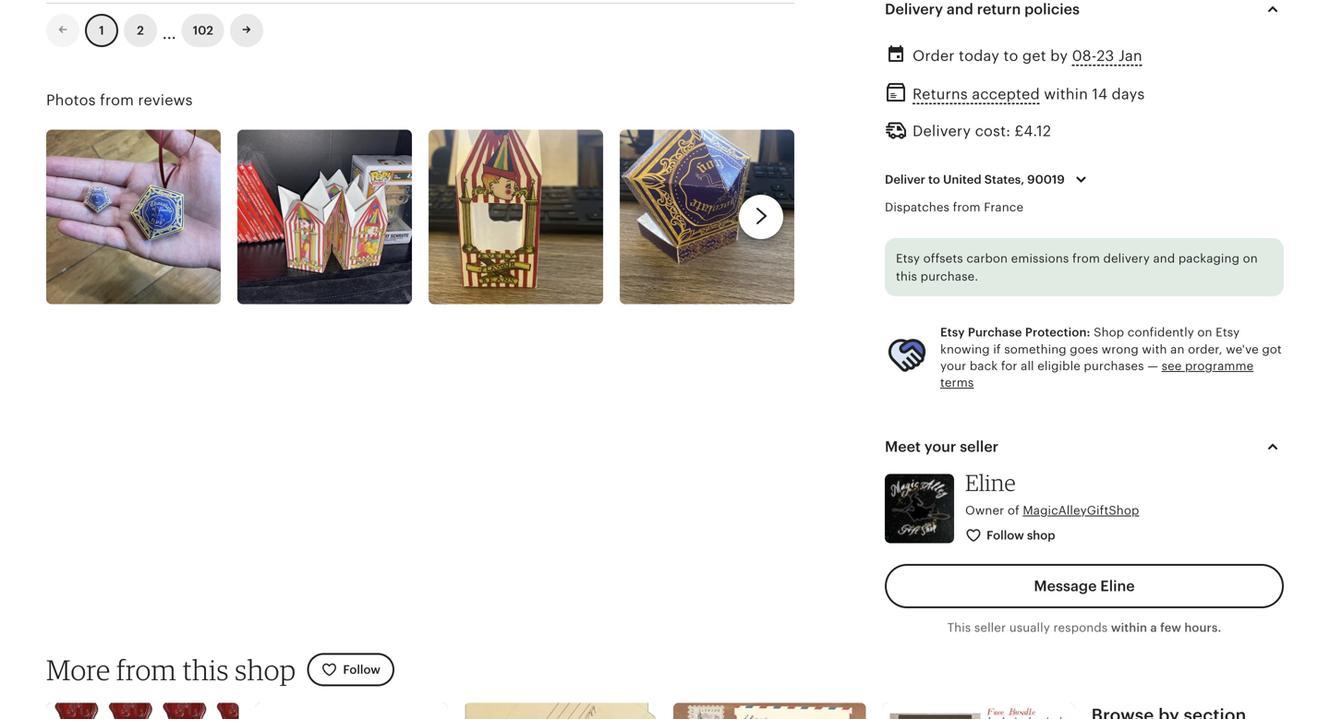 Task type: vqa. For each thing, say whether or not it's contained in the screenshot.
Registry Ideas for the Bathroom link
no



Task type: locate. For each thing, give the bounding box(es) containing it.
and left return
[[947, 1, 974, 18]]

united
[[943, 173, 982, 187]]

etsy for etsy purchase protection:
[[941, 326, 965, 340]]

usually
[[1010, 622, 1051, 635]]

delivery down returns
[[913, 123, 971, 140]]

from down united
[[953, 201, 981, 215]]

1 horizontal spatial eline
[[1101, 579, 1135, 595]]

etsy up knowing
[[941, 326, 965, 340]]

seller inside "dropdown button"
[[960, 439, 999, 455]]

1 vertical spatial delivery
[[913, 123, 971, 140]]

0 horizontal spatial follow
[[343, 663, 381, 677]]

your inside shop confidently on etsy knowing if something goes wrong with an order, we've got your back for all eligible purchases —
[[941, 359, 967, 373]]

1 horizontal spatial within
[[1112, 622, 1148, 635]]

we've
[[1226, 343, 1259, 356]]

1 vertical spatial your
[[925, 439, 957, 455]]

etsy inside etsy offsets carbon emissions from delivery and packaging on this purchase.
[[896, 252, 920, 266]]

eline inside button
[[1101, 579, 1135, 595]]

follow for follow
[[343, 663, 381, 677]]

this left purchase.
[[896, 270, 918, 284]]

etsy
[[896, 252, 920, 266], [941, 326, 965, 340], [1216, 326, 1240, 340]]

a
[[1151, 622, 1158, 635]]

responds
[[1054, 622, 1108, 635]]

delivery
[[885, 1, 944, 18], [913, 123, 971, 140]]

etsy inside shop confidently on etsy knowing if something goes wrong with an order, we've got your back for all eligible purchases —
[[1216, 326, 1240, 340]]

0 vertical spatial shop
[[1027, 529, 1056, 543]]

1 horizontal spatial and
[[1154, 252, 1176, 266]]

more from this shop
[[46, 653, 296, 687]]

1 vertical spatial on
[[1198, 326, 1213, 340]]

to left get
[[1004, 48, 1019, 64]]

0 vertical spatial this
[[896, 270, 918, 284]]

delivery for delivery and return policies
[[885, 1, 944, 18]]

your up terms
[[941, 359, 967, 373]]

all
[[1021, 359, 1035, 373]]

photos
[[46, 92, 96, 109]]

0 horizontal spatial etsy
[[896, 252, 920, 266]]

from right 'photos'
[[100, 92, 134, 109]]

france
[[984, 201, 1024, 215]]

on inside shop confidently on etsy knowing if something goes wrong with an order, we've got your back for all eligible purchases —
[[1198, 326, 1213, 340]]

1 horizontal spatial shop
[[1027, 529, 1056, 543]]

of
[[1008, 504, 1020, 518]]

eline owner of magicalleygiftshop
[[966, 469, 1140, 518]]

0 vertical spatial and
[[947, 1, 974, 18]]

seller up 'owner'
[[960, 439, 999, 455]]

on
[[1243, 252, 1258, 266], [1198, 326, 1213, 340]]

seller right the this
[[975, 622, 1006, 635]]

1 vertical spatial to
[[929, 173, 941, 187]]

seller
[[960, 439, 999, 455], [975, 622, 1006, 635]]

1 vertical spatial eline
[[1101, 579, 1135, 595]]

1 vertical spatial this
[[183, 653, 229, 687]]

1 horizontal spatial to
[[1004, 48, 1019, 64]]

eline
[[966, 469, 1016, 497], [1101, 579, 1135, 595]]

this
[[896, 270, 918, 284], [183, 653, 229, 687]]

within left 14
[[1044, 86, 1089, 102]]

this inside etsy offsets carbon emissions from delivery and packaging on this purchase.
[[896, 270, 918, 284]]

4.12
[[1024, 123, 1052, 140]]

on up order,
[[1198, 326, 1213, 340]]

0 vertical spatial delivery
[[885, 1, 944, 18]]

0 horizontal spatial within
[[1044, 86, 1089, 102]]

0 vertical spatial to
[[1004, 48, 1019, 64]]

jan
[[1119, 48, 1143, 64]]

from left the delivery
[[1073, 252, 1101, 266]]

1 horizontal spatial this
[[896, 270, 918, 284]]

0 vertical spatial seller
[[960, 439, 999, 455]]

1 vertical spatial shop
[[235, 653, 296, 687]]

to
[[1004, 48, 1019, 64], [929, 173, 941, 187]]

0 horizontal spatial eline
[[966, 469, 1016, 497]]

follow down the of
[[987, 529, 1025, 543]]

emissions
[[1012, 252, 1070, 266]]

owner
[[966, 504, 1005, 518]]

08-
[[1072, 48, 1097, 64]]

etsy purchase protection:
[[941, 326, 1091, 340]]

1 vertical spatial and
[[1154, 252, 1176, 266]]

delivery for delivery cost: £ 4.12
[[913, 123, 971, 140]]

printable owl delivery envelope witchy envelope with magic school stamps and wax seal for wizard themed invitations and gifts image
[[255, 704, 448, 720]]

delivery up order
[[885, 1, 944, 18]]

to inside dropdown button
[[929, 173, 941, 187]]

free bundle - wizard bathroom themed printable items for wizard themed events party props girls bathroom wizard castle ministry of magic image
[[883, 704, 1075, 720]]

0 vertical spatial your
[[941, 359, 967, 373]]

23
[[1097, 48, 1115, 64]]

0 vertical spatial on
[[1243, 252, 1258, 266]]

order
[[913, 48, 955, 64]]

your
[[941, 359, 967, 373], [925, 439, 957, 455]]

message eline
[[1034, 579, 1135, 595]]

etsy for etsy offsets carbon emissions from delivery and packaging on this purchase.
[[896, 252, 920, 266]]

follow button
[[307, 654, 394, 687]]

1 vertical spatial follow
[[343, 663, 381, 677]]

1 horizontal spatial on
[[1243, 252, 1258, 266]]

from
[[100, 92, 134, 109], [953, 201, 981, 215], [1073, 252, 1101, 266], [116, 653, 177, 687]]

0 horizontal spatial to
[[929, 173, 941, 187]]

2 horizontal spatial etsy
[[1216, 326, 1240, 340]]

shop left follow "button"
[[235, 653, 296, 687]]

eline up 'owner'
[[966, 469, 1016, 497]]

states,
[[985, 173, 1025, 187]]

follow up printable owl delivery envelope witchy envelope with magic school stamps and wax seal for wizard themed invitations and gifts image
[[343, 663, 381, 677]]

and right the delivery
[[1154, 252, 1176, 266]]

etsy offsets carbon emissions from delivery and packaging on this purchase.
[[896, 252, 1258, 284]]

0 vertical spatial follow
[[987, 529, 1025, 543]]

2
[[137, 24, 144, 38]]

1 horizontal spatial etsy
[[941, 326, 965, 340]]

etsy up we've
[[1216, 326, 1240, 340]]

…
[[163, 17, 176, 44]]

delivery inside dropdown button
[[885, 1, 944, 18]]

and
[[947, 1, 974, 18], [1154, 252, 1176, 266]]

to left united
[[929, 173, 941, 187]]

days
[[1112, 86, 1145, 102]]

on right packaging
[[1243, 252, 1258, 266]]

order today to get by 08-23 jan
[[913, 48, 1143, 64]]

packaging
[[1179, 252, 1240, 266]]

2 link
[[124, 14, 157, 47]]

within left a
[[1112, 622, 1148, 635]]

knowing
[[941, 343, 990, 356]]

this up printable red magic school wax seal stickers for envelopes acceptance letter witchy decoration with letter h image
[[183, 653, 229, 687]]

£
[[1015, 123, 1024, 140]]

follow inside button
[[987, 529, 1025, 543]]

follow shop button
[[952, 519, 1071, 554]]

shop down "eline owner of magicalleygiftshop" on the right of page
[[1027, 529, 1056, 543]]

eline right message
[[1101, 579, 1135, 595]]

your right the meet at the bottom right
[[925, 439, 957, 455]]

from for photos from reviews
[[100, 92, 134, 109]]

reviews
[[138, 92, 193, 109]]

see
[[1162, 359, 1182, 373]]

1
[[99, 24, 104, 38]]

offsets
[[924, 252, 964, 266]]

within
[[1044, 86, 1089, 102], [1112, 622, 1148, 635]]

1 horizontal spatial follow
[[987, 529, 1025, 543]]

etsy left offsets
[[896, 252, 920, 266]]

follow inside "button"
[[343, 663, 381, 677]]

back
[[970, 359, 998, 373]]

0 horizontal spatial shop
[[235, 653, 296, 687]]

from up printable red magic school wax seal stickers for envelopes acceptance letter witchy decoration with letter h image
[[116, 653, 177, 687]]

0 vertical spatial eline
[[966, 469, 1016, 497]]

order,
[[1188, 343, 1223, 356]]

0 horizontal spatial on
[[1198, 326, 1213, 340]]

see programme terms link
[[941, 359, 1254, 390]]

returns
[[913, 86, 968, 102]]

shop
[[1027, 529, 1056, 543], [235, 653, 296, 687]]

by
[[1051, 48, 1068, 64]]

from for dispatches from france
[[953, 201, 981, 215]]

0 horizontal spatial and
[[947, 1, 974, 18]]

from inside etsy offsets carbon emissions from delivery and packaging on this purchase.
[[1073, 252, 1101, 266]]



Task type: describe. For each thing, give the bounding box(es) containing it.
this seller usually responds within a few hours.
[[948, 622, 1222, 635]]

return
[[977, 1, 1021, 18]]

purchases
[[1084, 359, 1145, 373]]

and inside dropdown button
[[947, 1, 974, 18]]

this
[[948, 622, 971, 635]]

on inside etsy offsets carbon emissions from delivery and packaging on this purchase.
[[1243, 252, 1258, 266]]

meet
[[885, 439, 921, 455]]

today
[[959, 48, 1000, 64]]

something
[[1005, 343, 1067, 356]]

deliver to united states, 90019 button
[[871, 161, 1107, 199]]

policies
[[1025, 1, 1080, 18]]

deliver to united states, 90019
[[885, 173, 1065, 187]]

shop
[[1094, 326, 1125, 340]]

0 vertical spatial within
[[1044, 86, 1089, 102]]

delivery and return policies
[[885, 1, 1080, 18]]

follow shop
[[987, 529, 1056, 543]]

goes
[[1070, 343, 1099, 356]]

deliver
[[885, 173, 926, 187]]

magicalleygiftshop link
[[1023, 504, 1140, 518]]

magicalleygiftshop
[[1023, 504, 1140, 518]]

got
[[1263, 343, 1282, 356]]

accepted
[[972, 86, 1040, 102]]

purchase
[[968, 326, 1023, 340]]

wrong
[[1102, 343, 1139, 356]]

1 link
[[85, 14, 118, 47]]

an
[[1171, 343, 1185, 356]]

carbon
[[967, 252, 1008, 266]]

message
[[1034, 579, 1097, 595]]

delivery
[[1104, 252, 1150, 266]]

102
[[193, 24, 213, 38]]

1 vertical spatial within
[[1112, 622, 1148, 635]]

if
[[994, 343, 1001, 356]]

photos from reviews
[[46, 92, 193, 109]]

shop inside button
[[1027, 529, 1056, 543]]

message eline button
[[885, 565, 1284, 609]]

see programme terms
[[941, 359, 1254, 390]]

from for more from this shop
[[116, 653, 177, 687]]

owl delivery printable envelope with seal acceptance letter wizard birthday party event invitation witchy theme image
[[464, 704, 657, 720]]

meet your seller button
[[869, 425, 1301, 469]]

—
[[1148, 359, 1159, 373]]

printable red magic school wax seal stickers for envelopes acceptance letter witchy decoration with letter h image
[[46, 704, 239, 720]]

more
[[46, 653, 110, 687]]

eline image
[[885, 474, 955, 544]]

follow for follow shop
[[987, 529, 1025, 543]]

and inside etsy offsets carbon emissions from delivery and packaging on this purchase.
[[1154, 252, 1176, 266]]

eline inside "eline owner of magicalleygiftshop"
[[966, 469, 1016, 497]]

1 vertical spatial seller
[[975, 622, 1006, 635]]

terms
[[941, 376, 974, 390]]

eligible
[[1038, 359, 1081, 373]]

hours.
[[1185, 622, 1222, 635]]

dispatches from france
[[885, 201, 1024, 215]]

confidently
[[1128, 326, 1195, 340]]

returns accepted button
[[913, 81, 1040, 108]]

protection:
[[1026, 326, 1091, 340]]

dispatches
[[885, 201, 950, 215]]

printable owl delivery stamps labels seal for witchy envelopes wizard themed invitations and gifts image
[[674, 704, 866, 720]]

few
[[1161, 622, 1182, 635]]

08-23 jan button
[[1072, 43, 1143, 70]]

returns accepted within 14 days
[[913, 86, 1145, 102]]

purchase.
[[921, 270, 979, 284]]

90019
[[1028, 173, 1065, 187]]

delivery cost: £ 4.12
[[913, 123, 1052, 140]]

get
[[1023, 48, 1047, 64]]

meet your seller
[[885, 439, 999, 455]]

102 link
[[182, 14, 225, 47]]

with
[[1143, 343, 1168, 356]]

delivery and return policies button
[[869, 0, 1301, 32]]

0 horizontal spatial this
[[183, 653, 229, 687]]

shop confidently on etsy knowing if something goes wrong with an order, we've got your back for all eligible purchases —
[[941, 326, 1282, 373]]

cost:
[[975, 123, 1011, 140]]

for
[[1002, 359, 1018, 373]]

your inside "dropdown button"
[[925, 439, 957, 455]]

programme
[[1186, 359, 1254, 373]]

14
[[1093, 86, 1108, 102]]



